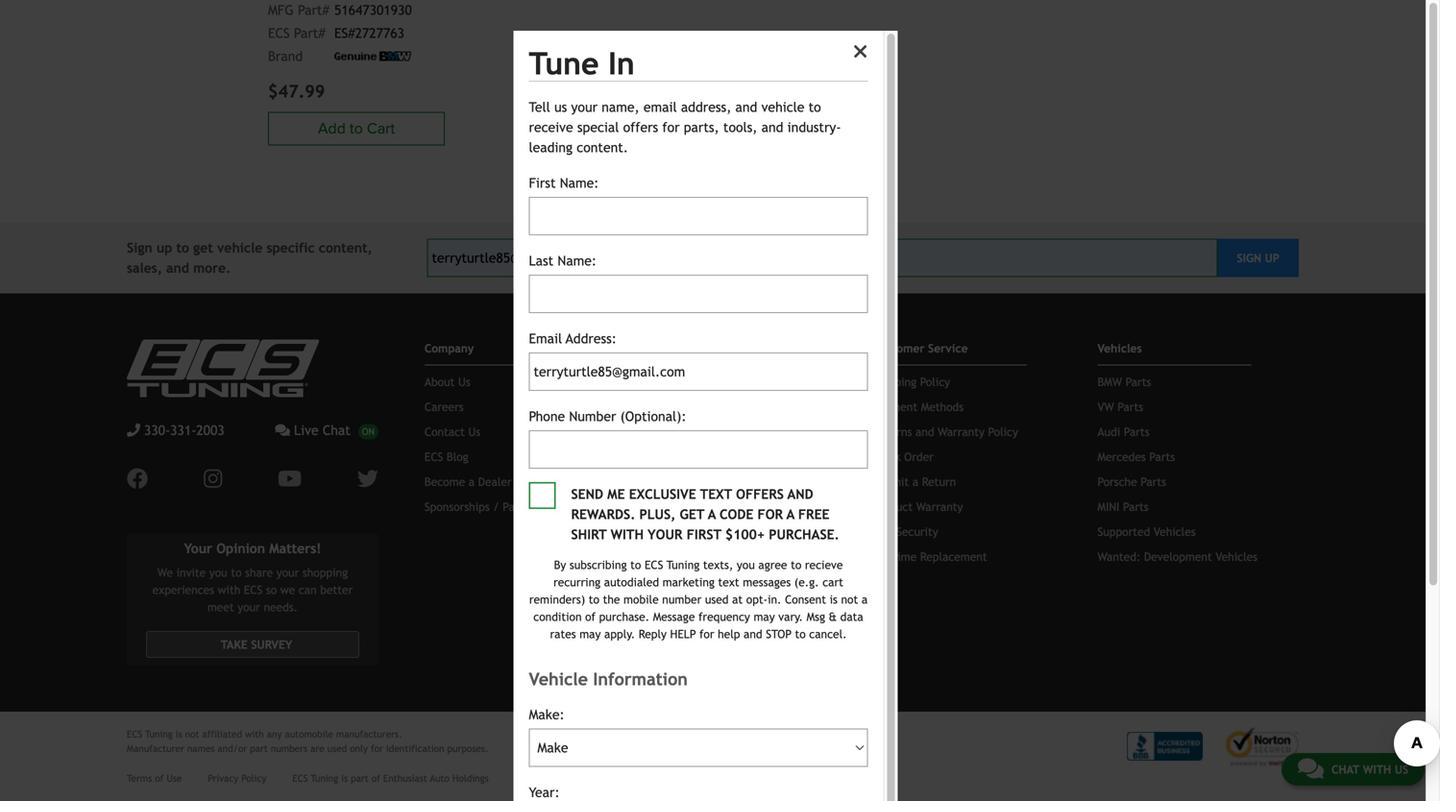 Task type: describe. For each thing, give the bounding box(es) containing it.
your right meet at bottom
[[238, 601, 260, 614]]

address:
[[566, 331, 617, 346]]

names
[[187, 743, 215, 754]]

address,
[[681, 99, 732, 115]]

you inside by subscribing to ecs tuning texts, you agree to recieve recurring autodialed marketing text messages (e.g. cart reminders) to the mobile number used at opt-in. consent is not a condition of purchase. message frequency may vary. msg & data rates may apply. reply help for help and stop to cancel.
[[737, 558, 755, 572]]

1 vertical spatial /
[[493, 500, 499, 514]]

sponsorships / partnerships
[[425, 500, 566, 514]]

sign up button
[[1218, 239, 1299, 277]]

message
[[653, 610, 695, 624]]

2 vertical spatial us
[[1395, 763, 1409, 776]]

for inside by subscribing to ecs tuning texts, you agree to recieve recurring autodialed marketing text messages (e.g. cart reminders) to the mobile number used at opt-in. consent is not a condition of purchase. message frequency may vary. msg & data rates may apply. reply help for help and stop to cancel.
[[700, 628, 714, 641]]

leading
[[529, 140, 573, 155]]

Send me exclusive text offers and rewards. Plus, get a code for a free shirt with your first $100+ purchase. checkbox
[[529, 482, 556, 509]]

submit a return link
[[873, 475, 956, 489]]

sign up
[[1237, 251, 1280, 265]]

recurring
[[554, 576, 601, 589]]

tools,
[[724, 120, 758, 135]]

used inside 'ecs tuning is not affiliated with any automobile manufacturers. manufacturer names and/or part numbers are used only for identification purposes.'
[[327, 743, 347, 754]]

us for contact us
[[468, 425, 481, 439]]

name: for last name:
[[558, 253, 597, 269]]

a left free
[[787, 507, 795, 522]]

es#2727763
[[334, 25, 405, 41]]

chat with us
[[1332, 763, 1409, 776]]

0 horizontal spatial vehicles
[[1098, 341, 1142, 355]]

tuning for ecs tuning is not affiliated with any automobile manufacturers. manufacturer names and/or part numbers are used only for identification purposes.
[[145, 729, 173, 740]]

product
[[873, 500, 913, 514]]

take
[[221, 638, 248, 652]]

text inside by subscribing to ecs tuning texts, you agree to recieve recurring autodialed marketing text messages (e.g. cart reminders) to the mobile number used at opt-in. consent is not a condition of purchase. message frequency may vary. msg & data rates may apply. reply help for help and stop to cancel.
[[718, 576, 740, 589]]

porsche parts link
[[1098, 475, 1167, 489]]

ecs left the blog
[[425, 450, 443, 464]]

sales,
[[127, 260, 162, 276]]

51647301930
[[334, 2, 412, 18]]

wanted:
[[1098, 550, 1141, 563]]

bmw parts
[[1098, 375, 1152, 389]]

is inside by subscribing to ecs tuning texts, you agree to recieve recurring autodialed marketing text messages (e.g. cart reminders) to the mobile number used at opt-in. consent is not a condition of purchase. message frequency may vary. msg & data rates may apply. reply help for help and stop to cancel.
[[830, 593, 838, 606]]

1 vertical spatial warranty
[[917, 500, 963, 514]]

supported vehicles
[[1098, 525, 1196, 538]]

wish
[[666, 400, 690, 414]]

mini parts link
[[1098, 500, 1149, 514]]

track
[[873, 450, 901, 464]]

service
[[928, 341, 968, 355]]

shipping policy
[[873, 375, 950, 389]]

with inside we invite you to share your shopping experiences with ecs so we can better meet your needs.
[[218, 583, 240, 597]]

tuning for ecs tuning is part of enthusiast auto holdings
[[311, 773, 338, 784]]

my for my orders
[[649, 475, 663, 489]]

site
[[873, 525, 893, 538]]

none email field inside tune in document
[[529, 353, 868, 391]]

sign in / create account
[[649, 375, 775, 389]]

live chat link
[[275, 420, 379, 440]]

cart inside button
[[367, 119, 395, 138]]

get inside sign up to get vehicle specific content, sales, and more.
[[193, 240, 213, 255]]

help
[[670, 628, 696, 641]]

0 vertical spatial part#
[[298, 2, 329, 18]]

become a dealer
[[425, 475, 512, 489]]

product warranty link
[[873, 500, 963, 514]]

customer service
[[873, 341, 968, 355]]

up for sign up to get vehicle specific content, sales, and more.
[[156, 240, 172, 255]]

manufacturers.
[[336, 729, 402, 740]]

supported vehicles link
[[1098, 525, 1196, 538]]

wanted: development vehicles link
[[1098, 550, 1258, 563]]

replacement
[[920, 550, 988, 563]]

a left dealer
[[469, 475, 475, 489]]

become
[[425, 475, 465, 489]]

none telephone field inside tune in document
[[529, 431, 868, 469]]

mobile
[[624, 593, 659, 606]]

matters!
[[269, 541, 321, 556]]

opinion
[[216, 541, 265, 556]]

of inside by subscribing to ecs tuning texts, you agree to recieve recurring autodialed marketing text messages (e.g. cart reminders) to the mobile number used at opt-in. consent is not a condition of purchase. message frequency may vary. msg & data rates may apply. reply help for help and stop to cancel.
[[585, 610, 596, 624]]

phone number (optional):
[[529, 409, 687, 424]]

sign for sign in / create account
[[649, 375, 670, 389]]

manufacturer
[[127, 743, 184, 754]]

1 vertical spatial vehicles
[[1154, 525, 1196, 538]]

name: for first name:
[[560, 175, 599, 191]]

parts for bmw parts
[[1126, 375, 1152, 389]]

my cart link
[[649, 425, 688, 439]]

none text field inside tune in document
[[529, 275, 868, 313]]

methods
[[921, 400, 964, 414]]

sponsorships
[[425, 500, 490, 514]]

vw
[[1098, 400, 1114, 414]]

consent
[[785, 593, 826, 606]]

first
[[529, 175, 556, 191]]

plus,
[[640, 507, 676, 522]]

policy for shipping policy
[[920, 375, 950, 389]]

not inside 'ecs tuning is not affiliated with any automobile manufacturers. manufacturer names and/or part numbers are used only for identification purposes.'
[[185, 729, 199, 740]]

affiliated
[[202, 729, 242, 740]]

bmw
[[1098, 375, 1122, 389]]

can
[[299, 583, 317, 597]]

order
[[904, 450, 934, 464]]

purchase. inside send me exclusive text offers and rewards. plus, get a code for a free shirt with your first $100+ purchase.
[[769, 527, 840, 543]]

mini
[[1098, 500, 1120, 514]]

0 vertical spatial warranty
[[938, 425, 985, 439]]

genuine bmw image
[[334, 52, 411, 61]]

and inside by subscribing to ecs tuning texts, you agree to recieve recurring autodialed marketing text messages (e.g. cart reminders) to the mobile number used at opt-in. consent is not a condition of purchase. message frequency may vary. msg & data rates may apply. reply help for help and stop to cancel.
[[744, 628, 763, 641]]

a up first
[[708, 507, 716, 522]]

your
[[184, 541, 212, 556]]

audi parts link
[[1098, 425, 1150, 439]]

bmw parts link
[[1098, 375, 1152, 389]]

parts for vw parts
[[1118, 400, 1144, 414]]

messages
[[743, 576, 791, 589]]

tuning inside by subscribing to ecs tuning texts, you agree to recieve recurring autodialed marketing text messages (e.g. cart reminders) to the mobile number used at opt-in. consent is not a condition of purchase. message frequency may vary. msg & data rates may apply. reply help for help and stop to cancel.
[[667, 558, 700, 572]]

last
[[529, 253, 554, 269]]

agree
[[759, 558, 787, 572]]

mercedes
[[1098, 450, 1146, 464]]

vehicle
[[529, 669, 588, 690]]

lifetime replacement link
[[873, 550, 988, 563]]

2003
[[196, 423, 225, 438]]

to inside sign up to get vehicle specific content, sales, and more.
[[176, 240, 189, 255]]

with inside send me exclusive text offers and rewards. plus, get a code for a free shirt with your first $100+ purchase.
[[611, 527, 644, 543]]

331-
[[170, 423, 196, 438]]

experiences
[[152, 583, 214, 597]]

instagram logo image
[[204, 468, 222, 489]]

sign for sign up
[[1237, 251, 1262, 265]]

identification
[[386, 743, 444, 754]]

mercedes parts
[[1098, 450, 1175, 464]]

comments image
[[275, 424, 290, 437]]

and inside sign up to get vehicle specific content, sales, and more.
[[166, 260, 189, 276]]

your inside the tell us your name, email address, and vehicle to receive special offers for parts, tools, and industry- leading content.
[[571, 99, 598, 115]]

ecs inside we invite you to share your shopping experiences with ecs so we can better meet your needs.
[[244, 583, 263, 597]]

offers inside send me exclusive text offers and rewards. plus, get a code for a free shirt with your first $100+ purchase.
[[736, 487, 784, 502]]

supported
[[1098, 525, 1151, 538]]

number
[[569, 409, 616, 424]]

not inside by subscribing to ecs tuning texts, you agree to recieve recurring autodialed marketing text messages (e.g. cart reminders) to the mobile number used at opt-in. consent is not a condition of purchase. message frequency may vary. msg & data rates may apply. reply help for help and stop to cancel.
[[841, 593, 858, 606]]

is for ecs tuning is not affiliated with any automobile manufacturers. manufacturer names and/or part numbers are used only for identification purposes.
[[176, 729, 182, 740]]

enthusiast
[[383, 773, 427, 784]]

part inside 'ecs tuning is not affiliated with any automobile manufacturers. manufacturer names and/or part numbers are used only for identification purposes.'
[[250, 743, 268, 754]]

vehicle information
[[529, 669, 688, 690]]

security
[[897, 525, 939, 538]]

youtube logo image
[[278, 468, 302, 489]]

shipping
[[873, 375, 917, 389]]

dealer
[[478, 475, 512, 489]]

returns and warranty policy link
[[873, 425, 1019, 439]]

mercedes parts link
[[1098, 450, 1175, 464]]

opt-
[[746, 593, 768, 606]]

cancel.
[[809, 628, 847, 641]]

us
[[554, 99, 567, 115]]

payment methods link
[[873, 400, 964, 414]]

email
[[644, 99, 677, 115]]



Task type: vqa. For each thing, say whether or not it's contained in the screenshot.
bottommost LIQUI
no



Task type: locate. For each thing, give the bounding box(es) containing it.
1 vertical spatial name:
[[558, 253, 597, 269]]

my wish lists
[[649, 400, 717, 414]]

0 horizontal spatial purchase.
[[599, 610, 650, 624]]

is down the manufacturers.
[[341, 773, 348, 784]]

only
[[350, 743, 368, 754]]

is inside 'ecs tuning is not affiliated with any automobile manufacturers. manufacturer names and/or part numbers are used only for identification purposes.'
[[176, 729, 182, 740]]

by subscribing to ecs tuning texts, you agree to recieve recurring autodialed marketing text messages (e.g. cart reminders) to the mobile number used at opt-in. consent is not a condition of purchase. message frequency may vary. msg & data rates may apply. reply help for help and stop to cancel.
[[529, 558, 868, 641]]

account up sign in / create account
[[667, 341, 710, 355]]

get up 'more.'
[[193, 240, 213, 255]]

1 my from the top
[[649, 341, 664, 355]]

holdings
[[453, 773, 489, 784]]

so
[[266, 583, 277, 597]]

ecs inside mfg part# 51647301930 ecs part# es#2727763 brand
[[268, 25, 290, 41]]

blog
[[447, 450, 469, 464]]

contact
[[425, 425, 465, 439]]

0 horizontal spatial not
[[185, 729, 199, 740]]

my left wish in the left of the page
[[649, 400, 663, 414]]

content.
[[577, 140, 628, 155]]

in
[[608, 46, 635, 81], [673, 375, 683, 389]]

none text field inside tune in document
[[529, 197, 868, 235]]

1 horizontal spatial may
[[754, 610, 775, 624]]

0 horizontal spatial policy
[[241, 773, 267, 784]]

2 vertical spatial is
[[341, 773, 348, 784]]

my account
[[649, 341, 710, 355]]

for inside send me exclusive text offers and rewards. plus, get a code for a free shirt with your first $100+ purchase.
[[758, 507, 783, 522]]

0 horizontal spatial cart
[[367, 119, 395, 138]]

mfg
[[268, 2, 294, 18]]

send me exclusive text offers and rewards. plus, get a code for a free shirt with your first $100+ purchase.
[[571, 487, 840, 543]]

1 vertical spatial may
[[580, 628, 601, 641]]

1 horizontal spatial policy
[[920, 375, 950, 389]]

1 vertical spatial text
[[718, 576, 740, 589]]

1 horizontal spatial you
[[737, 558, 755, 572]]

your right us
[[571, 99, 598, 115]]

purchase. inside by subscribing to ecs tuning texts, you agree to recieve recurring autodialed marketing text messages (e.g. cart reminders) to the mobile number used at opt-in. consent is not a condition of purchase. message frequency may vary. msg & data rates may apply. reply help for help and stop to cancel.
[[599, 610, 650, 624]]

2 my from the top
[[649, 400, 663, 414]]

0 vertical spatial account
[[667, 341, 710, 355]]

sign
[[127, 240, 152, 255], [1237, 251, 1262, 265], [649, 375, 670, 389]]

add
[[318, 119, 346, 138]]

2 vertical spatial policy
[[241, 773, 267, 784]]

0 vertical spatial used
[[705, 593, 729, 606]]

1 horizontal spatial offers
[[736, 487, 784, 502]]

1 horizontal spatial account
[[734, 375, 775, 389]]

1 vertical spatial chat
[[1332, 763, 1360, 776]]

shirt
[[571, 527, 607, 543]]

1 horizontal spatial chat
[[1332, 763, 1360, 776]]

0 horizontal spatial offers
[[623, 120, 658, 135]]

0 vertical spatial part
[[250, 743, 268, 754]]

returns and warranty policy
[[873, 425, 1019, 439]]

my orders
[[649, 475, 701, 489]]

1 vertical spatial cart
[[666, 425, 688, 439]]

0 horizontal spatial used
[[327, 743, 347, 754]]

about us
[[425, 375, 471, 389]]

offers up code
[[736, 487, 784, 502]]

used right are
[[327, 743, 347, 754]]

tuning inside 'ecs tuning is not affiliated with any automobile manufacturers. manufacturer names and/or part numbers are used only for identification purposes.'
[[145, 729, 173, 740]]

offers inside the tell us your name, email address, and vehicle to receive special offers for parts, tools, and industry- leading content.
[[623, 120, 658, 135]]

1 vertical spatial in
[[673, 375, 683, 389]]

and
[[736, 99, 758, 115], [762, 120, 784, 135], [166, 260, 189, 276], [916, 425, 935, 439], [788, 487, 814, 502], [744, 628, 763, 641]]

you inside we invite you to share your shopping experiences with ecs so we can better meet your needs.
[[209, 566, 227, 580]]

vehicles up wanted: development vehicles
[[1154, 525, 1196, 538]]

0 horizontal spatial vehicle
[[217, 240, 263, 255]]

name: right first
[[560, 175, 599, 191]]

parts up porsche parts 'link'
[[1150, 450, 1175, 464]]

for inside 'ecs tuning is not affiliated with any automobile manufacturers. manufacturer names and/or part numbers are used only for identification purposes.'
[[371, 743, 383, 754]]

0 horizontal spatial you
[[209, 566, 227, 580]]

and inside send me exclusive text offers and rewards. plus, get a code for a free shirt with your first $100+ purchase.
[[788, 487, 814, 502]]

warranty down the return at right
[[917, 500, 963, 514]]

lists
[[694, 400, 717, 414]]

first
[[687, 527, 722, 543]]

0 vertical spatial cart
[[367, 119, 395, 138]]

1 vertical spatial account
[[734, 375, 775, 389]]

audi parts
[[1098, 425, 1150, 439]]

information
[[593, 669, 688, 690]]

use
[[167, 773, 182, 784]]

with inside 'ecs tuning is not affiliated with any automobile manufacturers. manufacturer names and/or part numbers are used only for identification purposes.'
[[245, 729, 264, 740]]

needs.
[[264, 601, 298, 614]]

cart down wish in the left of the page
[[666, 425, 688, 439]]

phone image
[[127, 424, 140, 437]]

at
[[732, 593, 743, 606]]

contact us link
[[425, 425, 481, 439]]

twitter logo image
[[357, 468, 379, 489]]

is for ecs tuning is part of enthusiast auto holdings
[[341, 773, 348, 784]]

is down the cart
[[830, 593, 838, 606]]

sign in / create account link
[[649, 375, 775, 389]]

tuning down are
[[311, 773, 338, 784]]

site security link
[[873, 525, 939, 538]]

of left 'enthusiast'
[[372, 773, 380, 784]]

1 horizontal spatial tuning
[[311, 773, 338, 784]]

1 horizontal spatial up
[[1265, 251, 1280, 265]]

0 horizontal spatial /
[[493, 500, 499, 514]]

parts down mercedes parts link
[[1141, 475, 1167, 489]]

ecs inside by subscribing to ecs tuning texts, you agree to recieve recurring autodialed marketing text messages (e.g. cart reminders) to the mobile number used at opt-in. consent is not a condition of purchase. message frequency may vary. msg & data rates may apply. reply help for help and stop to cancel.
[[645, 558, 663, 572]]

1 vertical spatial used
[[327, 743, 347, 754]]

4 my from the top
[[649, 475, 663, 489]]

tuning up manufacturer on the left of the page
[[145, 729, 173, 740]]

0 horizontal spatial of
[[155, 773, 164, 784]]

for left help
[[700, 628, 714, 641]]

1 vertical spatial is
[[176, 729, 182, 740]]

0 vertical spatial offers
[[623, 120, 658, 135]]

share
[[245, 566, 273, 580]]

of left "use"
[[155, 773, 164, 784]]

vehicle inside the tell us your name, email address, and vehicle to receive special offers for parts, tools, and industry- leading content.
[[762, 99, 805, 115]]

your down plus,
[[648, 527, 683, 543]]

$100+
[[726, 527, 765, 543]]

sponsorships / partnerships link
[[425, 500, 566, 514]]

condition
[[534, 610, 582, 624]]

used up frequency
[[705, 593, 729, 606]]

mini parts
[[1098, 500, 1149, 514]]

0 horizontal spatial part
[[250, 743, 268, 754]]

None email field
[[529, 353, 868, 391]]

in.
[[768, 593, 782, 606]]

2 horizontal spatial policy
[[988, 425, 1019, 439]]

track order
[[873, 450, 934, 464]]

and right tools,
[[762, 120, 784, 135]]

returns
[[873, 425, 912, 439]]

to inside the tell us your name, email address, and vehicle to receive special offers for parts, tools, and industry- leading content.
[[809, 99, 821, 115]]

ecs up manufacturer on the left of the page
[[127, 729, 142, 740]]

text up code
[[700, 487, 732, 502]]

cart
[[367, 119, 395, 138], [666, 425, 688, 439]]

my down (optional):
[[649, 425, 663, 439]]

a
[[469, 475, 475, 489], [913, 475, 919, 489], [708, 507, 716, 522], [787, 507, 795, 522], [862, 593, 868, 606]]

1 vertical spatial us
[[468, 425, 481, 439]]

enthusiast auto holdings link
[[383, 772, 489, 786]]

ecs blog link
[[425, 450, 469, 464]]

number
[[662, 593, 702, 606]]

in for sign
[[673, 375, 683, 389]]

site security
[[873, 525, 939, 538]]

company
[[425, 341, 474, 355]]

partnerships
[[503, 500, 566, 514]]

us for about us
[[458, 375, 471, 389]]

my for my cart
[[649, 425, 663, 439]]

None text field
[[529, 275, 868, 313]]

used inside by subscribing to ecs tuning texts, you agree to recieve recurring autodialed marketing text messages (e.g. cart reminders) to the mobile number used at opt-in. consent is not a condition of purchase. message frequency may vary. msg & data rates may apply. reply help for help and stop to cancel.
[[705, 593, 729, 606]]

ecs
[[268, 25, 290, 41], [425, 450, 443, 464], [645, 558, 663, 572], [244, 583, 263, 597], [127, 729, 142, 740], [293, 773, 308, 784]]

0 vertical spatial purchase.
[[769, 527, 840, 543]]

1 horizontal spatial used
[[705, 593, 729, 606]]

1 vertical spatial get
[[680, 507, 705, 522]]

1 vertical spatial purchase.
[[599, 610, 650, 624]]

you left agree
[[737, 558, 755, 572]]

0 horizontal spatial chat
[[323, 423, 351, 438]]

ecs tuning image
[[127, 340, 319, 397]]

parts up mercedes parts
[[1124, 425, 1150, 439]]

/ down dealer
[[493, 500, 499, 514]]

0 vertical spatial text
[[700, 487, 732, 502]]

up inside button
[[1265, 251, 1280, 265]]

up inside sign up to get vehicle specific content, sales, and more.
[[156, 240, 172, 255]]

vehicles up bmw parts
[[1098, 341, 1142, 355]]

vary.
[[779, 610, 803, 624]]

1 horizontal spatial sign
[[649, 375, 670, 389]]

0 horizontal spatial in
[[608, 46, 635, 81]]

part down only
[[351, 773, 369, 784]]

1 vertical spatial not
[[185, 729, 199, 740]]

product warranty
[[873, 500, 963, 514]]

up for sign up
[[1265, 251, 1280, 265]]

ecs left so
[[244, 583, 263, 597]]

1 vertical spatial part#
[[294, 25, 325, 41]]

live
[[294, 423, 319, 438]]

get inside send me exclusive text offers and rewards. plus, get a code for a free shirt with your first $100+ purchase.
[[680, 507, 705, 522]]

return
[[922, 475, 956, 489]]

account right create
[[734, 375, 775, 389]]

0 vertical spatial get
[[193, 240, 213, 255]]

1 horizontal spatial purchase.
[[769, 527, 840, 543]]

3 my from the top
[[649, 425, 663, 439]]

1 vertical spatial part
[[351, 773, 369, 784]]

cart right add
[[367, 119, 395, 138]]

1 horizontal spatial vehicle
[[762, 99, 805, 115]]

is up manufacturer on the left of the page
[[176, 729, 182, 740]]

my up my wish lists
[[649, 341, 664, 355]]

text up at
[[718, 576, 740, 589]]

a inside by subscribing to ecs tuning texts, you agree to recieve recurring autodialed marketing text messages (e.g. cart reminders) to the mobile number used at opt-in. consent is not a condition of purchase. message frequency may vary. msg & data rates may apply. reply help for help and stop to cancel.
[[862, 593, 868, 606]]

0 vertical spatial tuning
[[667, 558, 700, 572]]

porsche
[[1098, 475, 1137, 489]]

payment
[[873, 400, 918, 414]]

2 horizontal spatial is
[[830, 593, 838, 606]]

text inside send me exclusive text offers and rewards. plus, get a code for a free shirt with your first $100+ purchase.
[[700, 487, 732, 502]]

submit
[[873, 475, 909, 489]]

parts,
[[684, 120, 719, 135]]

first name:
[[529, 175, 599, 191]]

part down any
[[250, 743, 268, 754]]

ecs up autodialed
[[645, 558, 663, 572]]

privacy policy
[[208, 773, 267, 784]]

1 horizontal spatial in
[[673, 375, 683, 389]]

vehicle up industry-
[[762, 99, 805, 115]]

2 vertical spatial tuning
[[311, 773, 338, 784]]

0 vertical spatial /
[[686, 375, 693, 389]]

0 vertical spatial policy
[[920, 375, 950, 389]]

and right help
[[744, 628, 763, 641]]

my wish lists link
[[649, 400, 717, 414]]

in up wish in the left of the page
[[673, 375, 683, 389]]

vehicle
[[762, 99, 805, 115], [217, 240, 263, 255]]

to inside the add to cart button
[[350, 119, 363, 138]]

purchase. down free
[[769, 527, 840, 543]]

&
[[829, 610, 837, 624]]

my for my wish lists
[[649, 400, 663, 414]]

of right condition
[[585, 610, 596, 624]]

parts right vw
[[1118, 400, 1144, 414]]

my for my account
[[649, 341, 664, 355]]

ecs inside 'ecs tuning is not affiliated with any automobile manufacturers. manufacturer names and/or part numbers are used only for identification purposes.'
[[127, 729, 142, 740]]

parts for mercedes parts
[[1150, 450, 1175, 464]]

0 vertical spatial in
[[608, 46, 635, 81]]

policy for privacy policy
[[241, 773, 267, 784]]

automobile
[[285, 729, 333, 740]]

warranty down methods
[[938, 425, 985, 439]]

parts for porsche parts
[[1141, 475, 1167, 489]]

1 horizontal spatial get
[[680, 507, 705, 522]]

parts for audi parts
[[1124, 425, 1150, 439]]

terms of use
[[127, 773, 182, 784]]

email address:
[[529, 331, 617, 346]]

tune in document
[[514, 31, 898, 801]]

in up name,
[[608, 46, 635, 81]]

0 horizontal spatial up
[[156, 240, 172, 255]]

get up first
[[680, 507, 705, 522]]

exclusive
[[629, 487, 696, 502]]

sign for sign up to get vehicle specific content, sales, and more.
[[127, 240, 152, 255]]

not up names
[[185, 729, 199, 740]]

and up free
[[788, 487, 814, 502]]

0 vertical spatial may
[[754, 610, 775, 624]]

tuning up marketing
[[667, 558, 700, 572]]

None text field
[[529, 197, 868, 235]]

parts down porsche parts 'link'
[[1123, 500, 1149, 514]]

0 vertical spatial is
[[830, 593, 838, 606]]

1 horizontal spatial is
[[341, 773, 348, 784]]

2 vertical spatial vehicles
[[1216, 550, 1258, 563]]

1 vertical spatial policy
[[988, 425, 1019, 439]]

1 vertical spatial tuning
[[145, 729, 173, 740]]

in inside tune in document
[[608, 46, 635, 81]]

tune in
[[529, 46, 635, 81]]

1 vertical spatial vehicle
[[217, 240, 263, 255]]

your inside send me exclusive text offers and rewards. plus, get a code for a free shirt with your first $100+ purchase.
[[648, 527, 683, 543]]

2 horizontal spatial vehicles
[[1216, 550, 1258, 563]]

0 horizontal spatial is
[[176, 729, 182, 740]]

autodialed
[[604, 576, 659, 589]]

may down opt-
[[754, 610, 775, 624]]

1 horizontal spatial not
[[841, 593, 858, 606]]

ecs down numbers
[[293, 773, 308, 784]]

careers
[[425, 400, 464, 414]]

0 horizontal spatial may
[[580, 628, 601, 641]]

a up data
[[862, 593, 868, 606]]

2 horizontal spatial tuning
[[667, 558, 700, 572]]

code
[[720, 507, 754, 522]]

0 horizontal spatial get
[[193, 240, 213, 255]]

1 horizontal spatial vehicles
[[1154, 525, 1196, 538]]

purchase. up apply.
[[599, 610, 650, 624]]

facebook logo image
[[127, 468, 148, 489]]

my left orders in the left of the page
[[649, 475, 663, 489]]

2 horizontal spatial sign
[[1237, 251, 1262, 265]]

any
[[267, 729, 282, 740]]

you right invite
[[209, 566, 227, 580]]

part# up brand
[[294, 25, 325, 41]]

/ left create
[[686, 375, 693, 389]]

vehicles right development
[[1216, 550, 1258, 563]]

may right rates
[[580, 628, 601, 641]]

sign inside sign up button
[[1237, 251, 1262, 265]]

2 horizontal spatial of
[[585, 610, 596, 624]]

and right the 'sales,'
[[166, 260, 189, 276]]

0 vertical spatial not
[[841, 593, 858, 606]]

vehicle up 'more.'
[[217, 240, 263, 255]]

marketing
[[663, 576, 715, 589]]

create
[[696, 375, 731, 389]]

offers down email
[[623, 120, 658, 135]]

1 horizontal spatial part
[[351, 773, 369, 784]]

vehicle inside sign up to get vehicle specific content, sales, and more.
[[217, 240, 263, 255]]

for inside the tell us your name, email address, and vehicle to receive special offers for parts, tools, and industry- leading content.
[[662, 120, 680, 135]]

parts for mini parts
[[1123, 500, 1149, 514]]

payment methods
[[873, 400, 964, 414]]

0 vertical spatial us
[[458, 375, 471, 389]]

0 horizontal spatial sign
[[127, 240, 152, 255]]

0 horizontal spatial tuning
[[145, 729, 173, 740]]

and up tools,
[[736, 99, 758, 115]]

and up order
[[916, 425, 935, 439]]

0 vertical spatial vehicle
[[762, 99, 805, 115]]

help
[[718, 628, 740, 641]]

1 horizontal spatial /
[[686, 375, 693, 389]]

terms
[[127, 773, 152, 784]]

part# right the mfg
[[298, 2, 329, 18]]

in for tune
[[608, 46, 635, 81]]

not up data
[[841, 593, 858, 606]]

for up $100+
[[758, 507, 783, 522]]

we invite you to share your shopping experiences with ecs so we can better meet your needs.
[[152, 566, 353, 614]]

wanted: development vehicles
[[1098, 550, 1258, 563]]

None telephone field
[[529, 431, 868, 469]]

name: right last
[[558, 253, 597, 269]]

0 vertical spatial chat
[[323, 423, 351, 438]]

1 vertical spatial offers
[[736, 487, 784, 502]]

msg
[[807, 610, 825, 624]]

take survey link
[[146, 631, 359, 658]]

lifetime
[[873, 550, 917, 563]]

ecs down the mfg
[[268, 25, 290, 41]]

for down email
[[662, 120, 680, 135]]

0 vertical spatial vehicles
[[1098, 341, 1142, 355]]

0 vertical spatial name:
[[560, 175, 599, 191]]

1 horizontal spatial of
[[372, 773, 380, 784]]

cart
[[823, 576, 844, 589]]

rewards.
[[571, 507, 636, 522]]

to inside we invite you to share your shopping experiences with ecs so we can better meet your needs.
[[231, 566, 242, 580]]

content,
[[319, 240, 373, 255]]

for down the manufacturers.
[[371, 743, 383, 754]]

1 horizontal spatial cart
[[666, 425, 688, 439]]

parts right bmw
[[1126, 375, 1152, 389]]

tune in dialog
[[0, 0, 1441, 801]]

a left the return at right
[[913, 475, 919, 489]]

your up we
[[276, 566, 299, 580]]

sign inside sign up to get vehicle specific content, sales, and more.
[[127, 240, 152, 255]]

0 horizontal spatial account
[[667, 341, 710, 355]]



